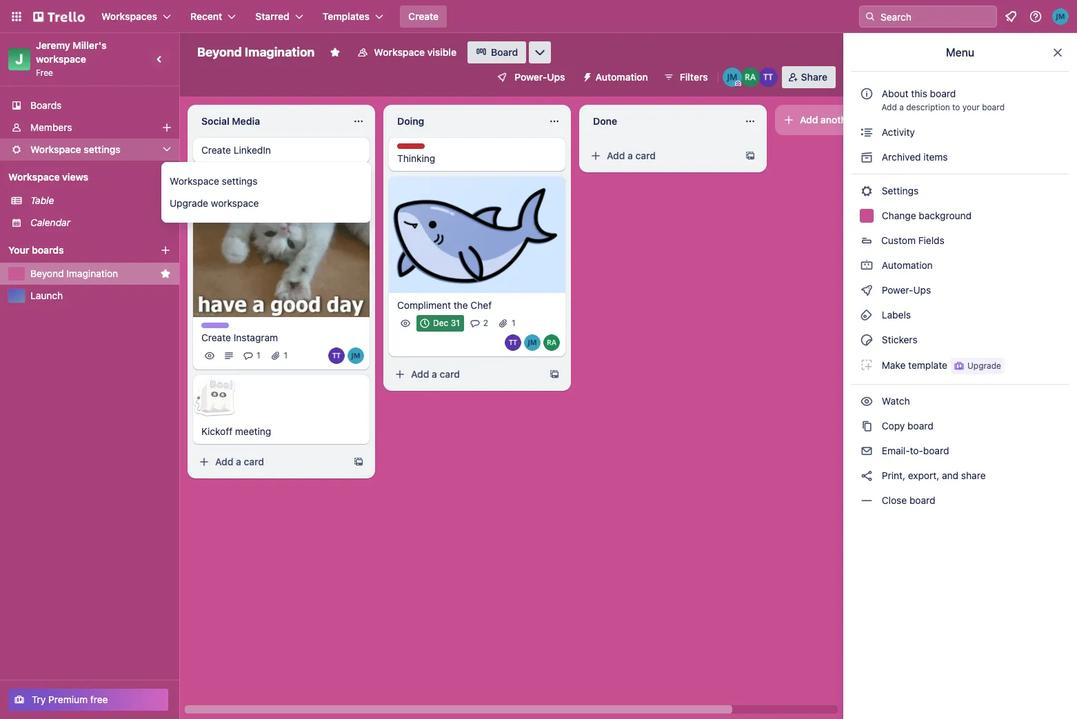 Task type: describe. For each thing, give the bounding box(es) containing it.
make template
[[879, 359, 947, 371]]

description
[[906, 102, 950, 112]]

jeremy
[[36, 39, 70, 51]]

try premium free
[[32, 694, 108, 705]]

upgrade workspace link
[[161, 192, 388, 214]]

to
[[952, 102, 960, 112]]

add for social media
[[215, 456, 233, 468]]

upgrade workspace
[[170, 197, 259, 209]]

card for done
[[635, 150, 656, 161]]

add inside about this board add a description to your board
[[881, 102, 897, 112]]

kickoff
[[201, 426, 232, 437]]

workspaces button
[[93, 6, 179, 28]]

1 horizontal spatial power-ups
[[879, 284, 934, 296]]

launch
[[30, 290, 63, 301]]

sm image inside automation button
[[576, 66, 595, 86]]

chef
[[471, 299, 492, 311]]

fields
[[918, 234, 945, 246]]

terry turtle (terryturtle) image for jeremy miller (jeremymiller198) icon to the bottom
[[328, 348, 345, 364]]

j link
[[8, 48, 30, 70]]

try
[[32, 694, 46, 705]]

starred icon image
[[160, 268, 171, 279]]

compliment the chef
[[397, 299, 492, 311]]

starred
[[255, 10, 289, 22]]

calendar
[[30, 217, 70, 228]]

custom fields
[[881, 234, 945, 246]]

2
[[483, 318, 488, 328]]

copy board
[[879, 420, 933, 432]]

to-
[[910, 445, 923, 456]]

watch
[[879, 395, 913, 407]]

Done text field
[[585, 110, 736, 132]]

board link
[[468, 41, 526, 63]]

print, export, and share link
[[852, 465, 1069, 487]]

share button
[[782, 66, 836, 88]]

board right "your"
[[982, 102, 1005, 112]]

close board
[[879, 494, 935, 506]]

beyond imagination inside text box
[[197, 45, 315, 59]]

add another list button
[[775, 105, 963, 135]]

workspace views
[[8, 171, 88, 183]]

create from template… image for doing
[[549, 369, 560, 380]]

archived items link
[[852, 146, 1069, 168]]

boards link
[[0, 94, 179, 117]]

31
[[451, 318, 460, 328]]

1 for 2
[[512, 318, 515, 328]]

j
[[15, 51, 23, 67]]

board up to-
[[908, 420, 933, 432]]

stickers
[[879, 334, 918, 345]]

launch link
[[30, 289, 171, 303]]

customize views image
[[533, 46, 547, 59]]

create from template… image for social media
[[353, 457, 364, 468]]

beyond imagination inside 'link'
[[30, 268, 118, 279]]

search image
[[865, 11, 876, 22]]

create button
[[400, 6, 447, 28]]

a inside about this board add a description to your board
[[899, 102, 904, 112]]

imagination inside text box
[[245, 45, 315, 59]]

and
[[942, 470, 959, 481]]

1 vertical spatial jeremy miller (jeremymiller198) image
[[348, 348, 364, 364]]

archived
[[882, 151, 921, 163]]

automation inside button
[[595, 71, 648, 83]]

background
[[919, 210, 972, 221]]

board down export,
[[909, 494, 935, 506]]

add a card button for social media
[[193, 451, 348, 473]]

activity
[[879, 126, 915, 138]]

visible
[[427, 46, 456, 58]]

pete ghost image
[[192, 375, 236, 420]]

settings
[[879, 185, 919, 197]]

settings inside workspace settings link
[[222, 175, 258, 187]]

templates
[[322, 10, 370, 22]]

recent
[[190, 10, 222, 22]]

upgrade button
[[951, 358, 1004, 374]]

compliment the chef link
[[397, 298, 557, 312]]

meeting
[[235, 426, 271, 437]]

create instagram
[[201, 332, 278, 344]]

menu
[[946, 46, 974, 59]]

sm image for make template
[[860, 358, 874, 372]]

calendar link
[[30, 216, 171, 230]]

upgrade for upgrade
[[967, 361, 1001, 371]]

social
[[201, 115, 229, 127]]

kickoff meeting
[[201, 426, 271, 437]]

free
[[90, 694, 108, 705]]

Doing text field
[[389, 110, 541, 132]]

labels link
[[852, 304, 1069, 326]]

sm image for print, export, and share
[[860, 469, 874, 483]]

color: bold red, title: "thoughts" element
[[397, 143, 435, 154]]

doing
[[397, 115, 424, 127]]

recent button
[[182, 6, 244, 28]]

sm image for automation
[[860, 259, 874, 272]]

custom
[[881, 234, 916, 246]]

1 horizontal spatial workspace
[[211, 197, 259, 209]]

items
[[924, 151, 948, 163]]

add a card button for done
[[585, 145, 739, 167]]

upgrade for upgrade workspace
[[170, 197, 208, 209]]

ups inside the 'power-ups' button
[[547, 71, 565, 83]]

Board name text field
[[190, 41, 322, 63]]

add inside button
[[800, 114, 818, 125]]

kickoff meeting link
[[201, 425, 361, 439]]

1 horizontal spatial workspace settings
[[170, 175, 258, 187]]

power- inside button
[[515, 71, 547, 83]]

about
[[882, 88, 909, 99]]

watch link
[[852, 390, 1069, 412]]

change
[[882, 210, 916, 221]]

media
[[232, 115, 260, 127]]

template
[[908, 359, 947, 371]]

about this board add a description to your board
[[881, 88, 1005, 112]]

add another list
[[800, 114, 872, 125]]

create linkedin
[[201, 144, 271, 156]]

board
[[491, 46, 518, 58]]

Social Media text field
[[193, 110, 345, 132]]

filters button
[[659, 66, 712, 88]]

workspace visible
[[374, 46, 456, 58]]

templates button
[[314, 6, 392, 28]]

sm image for watch
[[860, 394, 874, 408]]

copy
[[882, 420, 905, 432]]

copy board link
[[852, 415, 1069, 437]]

2 horizontal spatial terry turtle (terryturtle) image
[[758, 68, 778, 87]]

workspace settings inside popup button
[[30, 143, 121, 155]]

boards
[[30, 99, 62, 111]]

dec
[[433, 318, 448, 328]]



Task type: locate. For each thing, give the bounding box(es) containing it.
thoughts
[[397, 143, 435, 154]]

1 horizontal spatial imagination
[[245, 45, 315, 59]]

workspace up "table"
[[8, 171, 60, 183]]

jeremy miller (jeremymiller198) image left ruby anderson (rubyanderson7) icon
[[524, 334, 541, 351]]

1 horizontal spatial ups
[[913, 284, 931, 296]]

beyond inside text box
[[197, 45, 242, 59]]

upgrade up add board icon
[[170, 197, 208, 209]]

sm image inside print, export, and share link
[[860, 469, 874, 483]]

create from template… image for done
[[745, 150, 756, 161]]

0 vertical spatial imagination
[[245, 45, 315, 59]]

1 vertical spatial add a card
[[411, 368, 460, 380]]

add a card button down 31
[[389, 363, 543, 385]]

beyond
[[197, 45, 242, 59], [30, 268, 64, 279]]

2 vertical spatial create
[[201, 332, 231, 344]]

sm image inside archived items link
[[860, 150, 874, 164]]

create down social on the top
[[201, 144, 231, 156]]

settings
[[84, 143, 121, 155], [222, 175, 258, 187]]

add a card button down "done" text field
[[585, 145, 739, 167]]

1 for 1
[[284, 351, 288, 361]]

workspace settings down the members link at the left top of the page
[[30, 143, 121, 155]]

starred button
[[247, 6, 311, 28]]

1 vertical spatial workspace settings
[[170, 175, 258, 187]]

print, export, and share
[[879, 470, 986, 481]]

linkedin
[[234, 144, 271, 156]]

card for doing
[[440, 368, 460, 380]]

create for create instagram
[[201, 332, 231, 344]]

sm image for close board
[[860, 494, 874, 507]]

5 sm image from the top
[[860, 394, 874, 408]]

add a card button down kickoff meeting link
[[193, 451, 348, 473]]

6 sm image from the top
[[860, 469, 874, 483]]

1 horizontal spatial terry turtle (terryturtle) image
[[505, 334, 521, 351]]

create from template… image
[[745, 150, 756, 161], [549, 369, 560, 380], [353, 457, 364, 468]]

sm image for archived items
[[860, 150, 874, 164]]

sm image inside settings link
[[860, 184, 874, 198]]

thoughts thinking
[[397, 143, 435, 164]]

sm image up done
[[576, 66, 595, 86]]

change background link
[[852, 205, 1069, 227]]

your
[[962, 102, 980, 112]]

change background
[[879, 210, 972, 221]]

power-
[[515, 71, 547, 83], [882, 284, 913, 296]]

1 horizontal spatial beyond imagination
[[197, 45, 315, 59]]

sm image for power-ups
[[860, 283, 874, 297]]

2 vertical spatial add a card button
[[193, 451, 348, 473]]

share
[[961, 470, 986, 481]]

workspace down jeremy
[[36, 53, 86, 65]]

create instagram link
[[201, 331, 361, 345]]

2 horizontal spatial create from template… image
[[745, 150, 756, 161]]

2 horizontal spatial add a card button
[[585, 145, 739, 167]]

ups
[[547, 71, 565, 83], [913, 284, 931, 296]]

imagination down starred popup button
[[245, 45, 315, 59]]

power- up labels
[[882, 284, 913, 296]]

add down done
[[607, 150, 625, 161]]

dec 31
[[433, 318, 460, 328]]

back to home image
[[33, 6, 85, 28]]

labels
[[879, 309, 911, 321]]

close
[[882, 494, 907, 506]]

workspaces
[[101, 10, 157, 22]]

a for social media
[[236, 456, 241, 468]]

workspace settings
[[30, 143, 121, 155], [170, 175, 258, 187]]

upgrade inside button
[[967, 361, 1001, 371]]

add down kickoff
[[215, 456, 233, 468]]

0 horizontal spatial add a card button
[[193, 451, 348, 473]]

0 horizontal spatial beyond
[[30, 268, 64, 279]]

add for done
[[607, 150, 625, 161]]

1 horizontal spatial 1
[[284, 351, 288, 361]]

4 sm image from the top
[[860, 283, 874, 297]]

workspace settings up upgrade workspace
[[170, 175, 258, 187]]

miller's
[[73, 39, 107, 51]]

create for create
[[408, 10, 439, 22]]

sm image inside copy board link
[[860, 419, 874, 433]]

ups inside power-ups link
[[913, 284, 931, 296]]

add a card for social media
[[215, 456, 264, 468]]

jeremy miller's workspace free
[[36, 39, 109, 78]]

workspace down members
[[30, 143, 81, 155]]

0 vertical spatial ups
[[547, 71, 565, 83]]

sm image
[[860, 125, 874, 139], [860, 150, 874, 164], [860, 259, 874, 272], [860, 283, 874, 297], [860, 394, 874, 408], [860, 469, 874, 483]]

1 vertical spatial add a card button
[[389, 363, 543, 385]]

0 notifications image
[[1003, 8, 1019, 25]]

premium
[[48, 694, 88, 705]]

sm image for email-to-board
[[860, 444, 874, 458]]

the
[[454, 299, 468, 311]]

table link
[[30, 194, 171, 208]]

workspace left visible
[[374, 46, 425, 58]]

Dec 31 checkbox
[[416, 315, 464, 331]]

2 vertical spatial card
[[244, 456, 264, 468]]

0 horizontal spatial workspace settings
[[30, 143, 121, 155]]

imagination up launch 'link'
[[66, 268, 118, 279]]

sm image left the make
[[860, 358, 874, 372]]

0 horizontal spatial power-ups
[[515, 71, 565, 83]]

a for done
[[628, 150, 633, 161]]

terry turtle (terryturtle) image right this member is an admin of this board. image
[[758, 68, 778, 87]]

1 vertical spatial imagination
[[66, 268, 118, 279]]

add board image
[[160, 245, 171, 256]]

sm image for stickers
[[860, 333, 874, 347]]

members
[[30, 121, 72, 133]]

email-to-board
[[879, 445, 949, 456]]

table
[[30, 194, 54, 206]]

0 vertical spatial settings
[[84, 143, 121, 155]]

imagination inside 'link'
[[66, 268, 118, 279]]

1 horizontal spatial jeremy miller (jeremymiller198) image
[[722, 68, 742, 87]]

board up print, export, and share
[[923, 445, 949, 456]]

settings down create linkedin
[[222, 175, 258, 187]]

ups down automation link
[[913, 284, 931, 296]]

add a card down kickoff meeting
[[215, 456, 264, 468]]

1 vertical spatial power-ups
[[879, 284, 934, 296]]

0 vertical spatial beyond imagination
[[197, 45, 315, 59]]

open information menu image
[[1029, 10, 1043, 23]]

create for create linkedin
[[201, 144, 231, 156]]

add down "about"
[[881, 102, 897, 112]]

primary element
[[0, 0, 1077, 33]]

workspace inside jeremy miller's workspace free
[[36, 53, 86, 65]]

1 horizontal spatial automation
[[879, 259, 933, 271]]

create linkedin link
[[201, 143, 361, 157]]

star or unstar board image
[[330, 47, 341, 58]]

terry turtle (terryturtle) image for leftmost jeremy miller (jeremymiller198) image
[[505, 334, 521, 351]]

workspace settings link
[[161, 170, 388, 192]]

list
[[858, 114, 872, 125]]

your boards
[[8, 244, 64, 256]]

0 vertical spatial upgrade
[[170, 197, 208, 209]]

board
[[930, 88, 956, 99], [982, 102, 1005, 112], [908, 420, 933, 432], [923, 445, 949, 456], [909, 494, 935, 506]]

members link
[[0, 117, 179, 139]]

0 vertical spatial automation
[[595, 71, 648, 83]]

this member is an admin of this board. image
[[735, 81, 741, 87]]

card
[[635, 150, 656, 161], [440, 368, 460, 380], [244, 456, 264, 468]]

add a card button
[[585, 145, 739, 167], [389, 363, 543, 385], [193, 451, 348, 473]]

1 down instagram
[[257, 351, 260, 361]]

board inside "link"
[[923, 445, 949, 456]]

try premium free button
[[8, 689, 168, 711]]

add a card for done
[[607, 150, 656, 161]]

free
[[36, 68, 53, 78]]

jeremy miller's workspace link
[[36, 39, 109, 65]]

color: purple, title: none image
[[201, 323, 229, 328]]

sm image left labels
[[860, 308, 874, 322]]

2 horizontal spatial add a card
[[607, 150, 656, 161]]

sm image for labels
[[860, 308, 874, 322]]

power-ups up labels
[[879, 284, 934, 296]]

power-ups down customize views icon
[[515, 71, 565, 83]]

sm image left "settings"
[[860, 184, 874, 198]]

beyond down recent popup button
[[197, 45, 242, 59]]

0 horizontal spatial settings
[[84, 143, 121, 155]]

card for social media
[[244, 456, 264, 468]]

power-ups inside button
[[515, 71, 565, 83]]

0 horizontal spatial beyond imagination
[[30, 268, 118, 279]]

create inside create linkedin link
[[201, 144, 231, 156]]

terry turtle (terryturtle) image left ruby anderson (rubyanderson7) icon
[[505, 334, 521, 351]]

1 horizontal spatial jeremy miller (jeremymiller198) image
[[1052, 8, 1069, 25]]

0 horizontal spatial terry turtle (terryturtle) image
[[328, 348, 345, 364]]

workspace
[[374, 46, 425, 58], [30, 143, 81, 155], [8, 171, 60, 183], [170, 175, 219, 187]]

workspace down workspace settings link
[[211, 197, 259, 209]]

sm image inside activity link
[[860, 125, 874, 139]]

0 vertical spatial create
[[408, 10, 439, 22]]

your boards with 2 items element
[[8, 242, 139, 259]]

1 horizontal spatial create from template… image
[[549, 369, 560, 380]]

automation down custom fields
[[879, 259, 933, 271]]

1 down create instagram link
[[284, 351, 288, 361]]

0 horizontal spatial jeremy miller (jeremymiller198) image
[[348, 348, 364, 364]]

0 vertical spatial workspace settings
[[30, 143, 121, 155]]

create
[[408, 10, 439, 22], [201, 144, 231, 156], [201, 332, 231, 344]]

workspace inside 'button'
[[374, 46, 425, 58]]

social media
[[201, 115, 260, 127]]

0 vertical spatial card
[[635, 150, 656, 161]]

0 horizontal spatial card
[[244, 456, 264, 468]]

1 vertical spatial ups
[[913, 284, 931, 296]]

sm image inside labels link
[[860, 308, 874, 322]]

thinking link
[[397, 152, 557, 165]]

terry turtle (terryturtle) image down create instagram link
[[328, 348, 345, 364]]

0 vertical spatial add a card button
[[585, 145, 739, 167]]

upgrade down stickers link
[[967, 361, 1001, 371]]

boards
[[32, 244, 64, 256]]

add a card down dec 31 option
[[411, 368, 460, 380]]

ups left automation button
[[547, 71, 565, 83]]

create up workspace visible
[[408, 10, 439, 22]]

a down dec 31 option
[[432, 368, 437, 380]]

card down meeting
[[244, 456, 264, 468]]

0 vertical spatial jeremy miller (jeremymiller198) image
[[722, 68, 742, 87]]

compliment
[[397, 299, 451, 311]]

beyond imagination down your boards with 2 items element
[[30, 268, 118, 279]]

add a card button for doing
[[389, 363, 543, 385]]

sm image left the "close"
[[860, 494, 874, 507]]

power- down customize views icon
[[515, 71, 547, 83]]

Search field
[[876, 6, 996, 27]]

instagram
[[234, 332, 278, 344]]

sm image for copy board
[[860, 419, 874, 433]]

terry turtle (terryturtle) image
[[758, 68, 778, 87], [505, 334, 521, 351], [328, 348, 345, 364]]

0 horizontal spatial workspace
[[36, 53, 86, 65]]

1 right 2
[[512, 318, 515, 328]]

beyond inside 'link'
[[30, 268, 64, 279]]

1 vertical spatial upgrade
[[967, 361, 1001, 371]]

add a card for doing
[[411, 368, 460, 380]]

3 sm image from the top
[[860, 259, 874, 272]]

add down dec 31 option
[[411, 368, 429, 380]]

1 vertical spatial power-
[[882, 284, 913, 296]]

settings inside workspace settings popup button
[[84, 143, 121, 155]]

add a card
[[607, 150, 656, 161], [411, 368, 460, 380], [215, 456, 264, 468]]

sm image left stickers
[[860, 333, 874, 347]]

1 horizontal spatial add a card
[[411, 368, 460, 380]]

2 vertical spatial create from template… image
[[353, 457, 364, 468]]

workspace navigation collapse icon image
[[150, 50, 170, 69]]

a down kickoff meeting
[[236, 456, 241, 468]]

sm image left email-
[[860, 444, 874, 458]]

0 vertical spatial create from template… image
[[745, 150, 756, 161]]

sm image left 'copy'
[[860, 419, 874, 433]]

1 sm image from the top
[[860, 125, 874, 139]]

a down "about"
[[899, 102, 904, 112]]

automation up done
[[595, 71, 648, 83]]

ruby anderson (rubyanderson7) image
[[543, 334, 560, 351]]

2 horizontal spatial 1
[[512, 318, 515, 328]]

workspace up upgrade workspace
[[170, 175, 219, 187]]

add left another
[[800, 114, 818, 125]]

another
[[821, 114, 856, 125]]

sm image inside power-ups link
[[860, 283, 874, 297]]

ruby anderson (rubyanderson7) image
[[740, 68, 760, 87]]

0 horizontal spatial upgrade
[[170, 197, 208, 209]]

create down color: purple, title: none icon
[[201, 332, 231, 344]]

settings down the members link at the left top of the page
[[84, 143, 121, 155]]

beyond imagination down starred on the top left of the page
[[197, 45, 315, 59]]

filters
[[680, 71, 708, 83]]

email-
[[882, 445, 910, 456]]

1 vertical spatial create from template… image
[[549, 369, 560, 380]]

create inside create instagram link
[[201, 332, 231, 344]]

activity link
[[852, 121, 1069, 143]]

automation button
[[576, 66, 656, 88]]

sm image inside automation link
[[860, 259, 874, 272]]

sm image inside stickers link
[[860, 333, 874, 347]]

workspace inside popup button
[[30, 143, 81, 155]]

1 vertical spatial workspace
[[211, 197, 259, 209]]

imagination
[[245, 45, 315, 59], [66, 268, 118, 279]]

0 horizontal spatial create from template… image
[[353, 457, 364, 468]]

export,
[[908, 470, 939, 481]]

1 vertical spatial jeremy miller (jeremymiller198) image
[[524, 334, 541, 351]]

1 horizontal spatial settings
[[222, 175, 258, 187]]

1 vertical spatial create
[[201, 144, 231, 156]]

0 vertical spatial power-
[[515, 71, 547, 83]]

0 vertical spatial beyond
[[197, 45, 242, 59]]

sm image inside watch link
[[860, 394, 874, 408]]

close board link
[[852, 490, 1069, 512]]

1 vertical spatial beyond imagination
[[30, 268, 118, 279]]

a
[[899, 102, 904, 112], [628, 150, 633, 161], [432, 368, 437, 380], [236, 456, 241, 468]]

jeremy miller (jeremymiller198) image right filters
[[722, 68, 742, 87]]

sm image
[[576, 66, 595, 86], [860, 184, 874, 198], [860, 308, 874, 322], [860, 333, 874, 347], [860, 358, 874, 372], [860, 419, 874, 433], [860, 444, 874, 458], [860, 494, 874, 507]]

2 vertical spatial add a card
[[215, 456, 264, 468]]

0 vertical spatial jeremy miller (jeremymiller198) image
[[1052, 8, 1069, 25]]

board up to
[[930, 88, 956, 99]]

create inside create button
[[408, 10, 439, 22]]

1 horizontal spatial power-
[[882, 284, 913, 296]]

workspace
[[36, 53, 86, 65], [211, 197, 259, 209]]

0 horizontal spatial automation
[[595, 71, 648, 83]]

email-to-board link
[[852, 440, 1069, 462]]

jeremy miller (jeremymiller198) image
[[722, 68, 742, 87], [524, 334, 541, 351]]

2 sm image from the top
[[860, 150, 874, 164]]

1 vertical spatial beyond
[[30, 268, 64, 279]]

a for doing
[[432, 368, 437, 380]]

0 horizontal spatial ups
[[547, 71, 565, 83]]

0 horizontal spatial jeremy miller (jeremymiller198) image
[[524, 334, 541, 351]]

0 horizontal spatial 1
[[257, 351, 260, 361]]

0 horizontal spatial power-
[[515, 71, 547, 83]]

sm image for activity
[[860, 125, 874, 139]]

2 horizontal spatial card
[[635, 150, 656, 161]]

card down dec 31 at left top
[[440, 368, 460, 380]]

1 horizontal spatial add a card button
[[389, 363, 543, 385]]

workspace settings button
[[0, 139, 179, 161]]

add a card down done
[[607, 150, 656, 161]]

sm image inside email-to-board "link"
[[860, 444, 874, 458]]

add for doing
[[411, 368, 429, 380]]

sm image for settings
[[860, 184, 874, 198]]

0 vertical spatial workspace
[[36, 53, 86, 65]]

jeremy miller (jeremymiller198) image
[[1052, 8, 1069, 25], [348, 348, 364, 364]]

beyond imagination
[[197, 45, 315, 59], [30, 268, 118, 279]]

1 vertical spatial settings
[[222, 175, 258, 187]]

archived items
[[879, 151, 948, 163]]

0 horizontal spatial imagination
[[66, 268, 118, 279]]

0 vertical spatial add a card
[[607, 150, 656, 161]]

card down "done" text field
[[635, 150, 656, 161]]

1 horizontal spatial upgrade
[[967, 361, 1001, 371]]

1 vertical spatial card
[[440, 368, 460, 380]]

automation
[[595, 71, 648, 83], [879, 259, 933, 271]]

1 vertical spatial automation
[[879, 259, 933, 271]]

1 horizontal spatial card
[[440, 368, 460, 380]]

beyond imagination link
[[30, 267, 154, 281]]

make
[[882, 359, 906, 371]]

a down "done" text field
[[628, 150, 633, 161]]

beyond up launch
[[30, 268, 64, 279]]

0 vertical spatial power-ups
[[515, 71, 565, 83]]

0 horizontal spatial add a card
[[215, 456, 264, 468]]

sm image inside close board link
[[860, 494, 874, 507]]

1 horizontal spatial beyond
[[197, 45, 242, 59]]

views
[[62, 171, 88, 183]]

stickers link
[[852, 329, 1069, 351]]



Task type: vqa. For each thing, say whether or not it's contained in the screenshot.
leftmost kendallparks02 (kendallparks02) ICON
no



